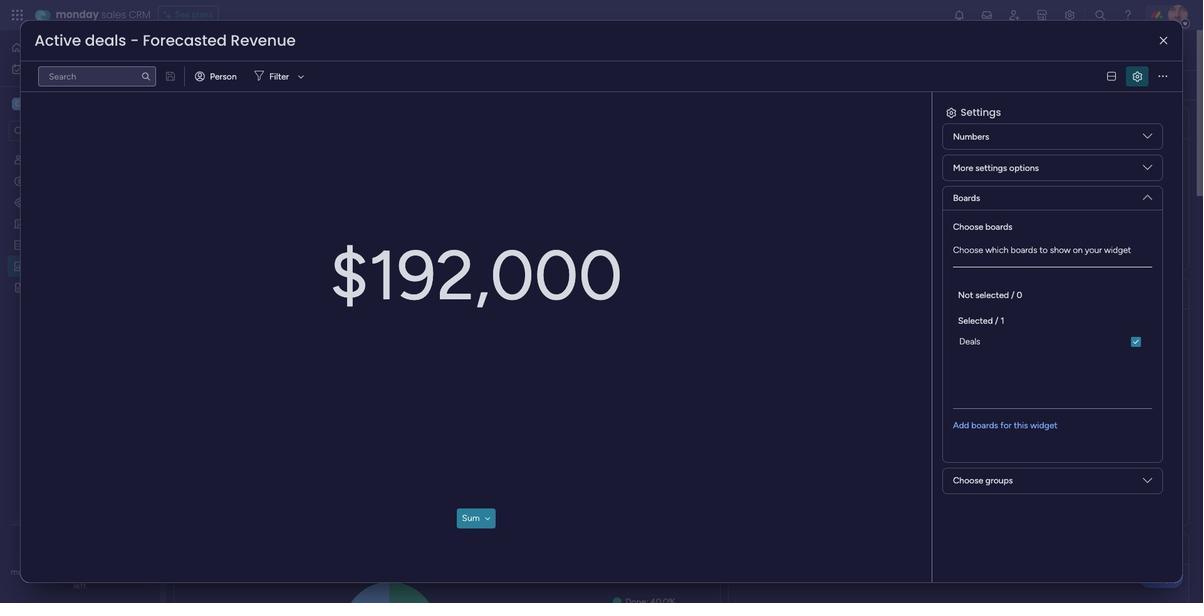 Task type: describe. For each thing, give the bounding box(es) containing it.
1 inside heading
[[1001, 316, 1005, 327]]

1 vertical spatial /
[[995, 316, 999, 327]]

1 connected board button
[[259, 75, 361, 95]]

crm for monday sales crm pro trial
[[66, 567, 85, 578]]

my work option
[[8, 59, 152, 79]]

1 inside popup button
[[283, 80, 286, 90]]

sum button
[[457, 509, 496, 529]]

arrow down image
[[294, 69, 309, 84]]

Actual Revenue field
[[875, 115, 971, 132]]

update feed image
[[981, 9, 993, 21]]

add for add boards for this widget
[[953, 420, 970, 431]]

search everything image
[[1094, 9, 1107, 21]]

choose for choose boards
[[953, 222, 984, 233]]

my work link
[[8, 59, 152, 79]]

monday sales crm pro trial
[[11, 567, 117, 578]]

more
[[953, 163, 974, 173]]

sales dashboard banner
[[166, 30, 1197, 100]]

settings
[[976, 163, 1007, 173]]

0 vertical spatial /
[[1011, 290, 1015, 301]]

person button
[[190, 66, 244, 86]]

home
[[28, 42, 52, 53]]

dapulse dropdown down arrow image for choose groups
[[1143, 476, 1153, 490]]

sales for monday sales crm pro trial
[[44, 567, 64, 578]]

public board image
[[13, 281, 25, 293]]

choose for choose which boards to show on your widget
[[953, 245, 984, 256]]

filter button
[[249, 66, 309, 86]]

c button
[[9, 93, 122, 115]]

c
[[15, 98, 21, 109]]

workspace image
[[12, 97, 24, 111]]

7
[[124, 567, 129, 578]]

help button
[[1140, 568, 1183, 589]]

selected
[[958, 316, 993, 327]]

home option
[[8, 38, 152, 58]]

selected / 1
[[958, 316, 1005, 327]]

add boards for this widget link
[[953, 420, 1058, 431]]

not selected / 0
[[958, 290, 1023, 301]]

choose which boards to show on your widget
[[953, 245, 1131, 256]]

monday for monday sales crm pro trial
[[11, 567, 42, 578]]

widget inside add widget popup button
[[222, 80, 249, 90]]

filter
[[269, 71, 289, 82]]

angle down image
[[485, 515, 491, 523]]

filter board by anything image
[[629, 78, 644, 93]]

choose boards
[[953, 222, 1013, 233]]

deals
[[85, 30, 126, 51]]

more settings options
[[953, 163, 1039, 173]]

monday for monday sales crm
[[56, 8, 99, 22]]

boards for add boards for this widget
[[972, 420, 999, 431]]

add for add widget
[[204, 80, 220, 90]]

0
[[1017, 290, 1023, 301]]

sales for monday sales crm
[[101, 8, 126, 22]]

my
[[29, 63, 41, 74]]

boards for choose boards
[[986, 222, 1013, 233]]

sales
[[189, 36, 241, 64]]

select product image
[[11, 9, 24, 21]]

none search field inside the sales dashboard banner
[[374, 75, 492, 95]]

pro
[[87, 567, 101, 578]]

-
[[130, 30, 139, 51]]

dapulse dropdown down arrow image
[[1143, 132, 1153, 146]]

for
[[1001, 420, 1012, 431]]



Task type: vqa. For each thing, say whether or not it's contained in the screenshot.
add new group
no



Task type: locate. For each thing, give the bounding box(es) containing it.
1 dapulse dropdown down arrow image from the top
[[1143, 163, 1153, 177]]

1 vertical spatial dapulse dropdown down arrow image
[[1143, 188, 1153, 202]]

choose
[[953, 222, 984, 233], [953, 245, 984, 256], [953, 476, 984, 486]]

0 vertical spatial monday
[[56, 8, 99, 22]]

0 horizontal spatial widget
[[222, 80, 249, 90]]

0 horizontal spatial 1
[[283, 80, 286, 90]]

0 vertical spatial 1
[[283, 80, 286, 90]]

your
[[1085, 245, 1102, 256]]

deals
[[960, 337, 981, 347]]

choose down boards
[[953, 222, 984, 233]]

/
[[1011, 290, 1015, 301], [995, 316, 999, 327]]

0 horizontal spatial monday
[[11, 567, 42, 578]]

0 horizontal spatial sales
[[44, 567, 64, 578]]

1 vertical spatial add
[[953, 420, 970, 431]]

list box containing not selected / 0
[[953, 278, 1153, 356]]

sales dashboard
[[189, 36, 356, 64]]

1 horizontal spatial 1
[[1001, 316, 1005, 327]]

days
[[131, 567, 149, 578]]

2 choose from the top
[[953, 245, 984, 256]]

plans
[[192, 9, 213, 20]]

which
[[986, 245, 1009, 256]]

boards left to
[[1011, 245, 1038, 256]]

Filter dashboard by text search field
[[374, 75, 492, 95]]

0 vertical spatial crm
[[129, 8, 150, 22]]

2 vertical spatial dapulse dropdown down arrow image
[[1143, 476, 1153, 490]]

choose down choose boards on the top right
[[953, 245, 984, 256]]

0 vertical spatial revenue
[[231, 30, 296, 51]]

v2 split view image
[[1108, 72, 1116, 81]]

1 vertical spatial boards
[[1011, 245, 1038, 256]]

3 choose from the top
[[953, 476, 984, 486]]

$192,000
[[330, 234, 623, 317]]

2 vertical spatial widget
[[1031, 420, 1058, 431]]

None search field
[[38, 66, 156, 86]]

selected / 1 heading
[[958, 315, 1005, 328]]

0 horizontal spatial list box
[[0, 146, 160, 467]]

sales
[[101, 8, 126, 22], [44, 567, 64, 578]]

1 horizontal spatial add
[[953, 420, 970, 431]]

0 vertical spatial choose
[[953, 222, 984, 233]]

active deals - forecasted revenue
[[34, 30, 296, 51]]

0 horizontal spatial add
[[204, 80, 220, 90]]

0 vertical spatial sales
[[101, 8, 126, 22]]

emails settings image
[[1064, 9, 1076, 21]]

monday marketplace image
[[1036, 9, 1049, 21]]

crm
[[129, 8, 150, 22], [66, 567, 85, 578]]

3 dapulse dropdown down arrow image from the top
[[1143, 476, 1153, 490]]

not
[[958, 290, 974, 301]]

revenue
[[231, 30, 296, 51], [918, 115, 968, 131]]

connected
[[288, 80, 331, 90]]

forecasted
[[143, 30, 227, 51]]

1 vertical spatial crm
[[66, 567, 85, 578]]

crm for monday sales crm
[[129, 8, 150, 22]]

sales left pro
[[44, 567, 64, 578]]

revenue up 'numbers'
[[918, 115, 968, 131]]

1 vertical spatial monday
[[11, 567, 42, 578]]

revenue up filter "popup button"
[[231, 30, 296, 51]]

on
[[1073, 245, 1083, 256]]

0 vertical spatial widget
[[222, 80, 249, 90]]

settings image
[[1167, 79, 1180, 91]]

help image
[[1122, 9, 1134, 21]]

/ left 0
[[1011, 290, 1015, 301]]

1 vertical spatial choose
[[953, 245, 984, 256]]

boards
[[953, 193, 980, 204]]

add down sales
[[204, 80, 220, 90]]

see
[[175, 9, 190, 20]]

monday sales crm
[[56, 8, 150, 22]]

None search field
[[374, 75, 492, 95]]

0 vertical spatial boards
[[986, 222, 1013, 233]]

1 right selected
[[1001, 316, 1005, 327]]

not selected / 0 heading
[[958, 289, 1023, 302]]

2 vertical spatial choose
[[953, 476, 984, 486]]

0 horizontal spatial crm
[[66, 567, 85, 578]]

0 horizontal spatial /
[[995, 316, 999, 327]]

2 horizontal spatial widget
[[1105, 245, 1131, 256]]

2 dapulse dropdown down arrow image from the top
[[1143, 188, 1153, 202]]

1 horizontal spatial /
[[1011, 290, 1015, 301]]

1 horizontal spatial list box
[[953, 278, 1153, 356]]

0 horizontal spatial revenue
[[231, 30, 296, 51]]

1 vertical spatial widget
[[1105, 245, 1131, 256]]

dapulse x slim image
[[1160, 36, 1168, 45]]

0 vertical spatial add
[[204, 80, 220, 90]]

dapulse dropdown down arrow image for boards
[[1143, 188, 1153, 202]]

widget down sales
[[222, 80, 249, 90]]

list box
[[0, 146, 160, 467], [953, 278, 1153, 356]]

person
[[210, 71, 237, 82]]

choose for choose groups
[[953, 476, 984, 486]]

widget right the 'your' in the top of the page
[[1105, 245, 1131, 256]]

more dots image
[[1159, 72, 1168, 81]]

add left for
[[953, 420, 970, 431]]

widget
[[222, 80, 249, 90], [1105, 245, 1131, 256], [1031, 420, 1058, 431]]

add
[[204, 80, 220, 90], [953, 420, 970, 431]]

widget right this
[[1031, 420, 1058, 431]]

Active deals - Forecasted Revenue field
[[31, 30, 299, 51]]

2 vertical spatial boards
[[972, 420, 999, 431]]

monday
[[56, 8, 99, 22], [11, 567, 42, 578]]

see plans
[[175, 9, 213, 20]]

1 left "arrow down" image
[[283, 80, 286, 90]]

my work
[[29, 63, 62, 74]]

invite members image
[[1009, 9, 1021, 21]]

dashboard
[[246, 36, 356, 64]]

dapulse dropdown down arrow image
[[1143, 163, 1153, 177], [1143, 188, 1153, 202], [1143, 476, 1153, 490]]

7 days left
[[73, 567, 149, 592]]

1 connected board
[[283, 80, 356, 90]]

1 vertical spatial sales
[[44, 567, 64, 578]]

add widget
[[204, 80, 249, 90]]

1 horizontal spatial widget
[[1031, 420, 1058, 431]]

left
[[73, 581, 87, 592]]

1 choose from the top
[[953, 222, 984, 233]]

Sales Dashboard field
[[186, 36, 359, 64]]

0 vertical spatial dapulse dropdown down arrow image
[[1143, 163, 1153, 177]]

search image
[[141, 71, 151, 81]]

actual
[[878, 115, 915, 131]]

trial
[[103, 567, 117, 578]]

add widget button
[[181, 75, 254, 95]]

choose groups
[[953, 476, 1013, 486]]

show
[[1050, 245, 1071, 256]]

work
[[43, 63, 62, 74]]

james peterson image
[[1168, 5, 1188, 25]]

sales up deals
[[101, 8, 126, 22]]

notifications image
[[953, 9, 966, 21]]

add boards for this widget
[[953, 420, 1058, 431]]

choose left groups
[[953, 476, 984, 486]]

sum
[[462, 513, 480, 524]]

1 horizontal spatial monday
[[56, 8, 99, 22]]

home link
[[8, 38, 152, 58]]

settings
[[961, 105, 1001, 120]]

options
[[1010, 163, 1039, 173]]

add inside popup button
[[204, 80, 220, 90]]

active
[[34, 30, 81, 51]]

boards left for
[[972, 420, 999, 431]]

see plans button
[[158, 6, 218, 24]]

numbers
[[953, 131, 989, 142]]

board
[[333, 80, 356, 90]]

revenue inside field
[[918, 115, 968, 131]]

actual revenue
[[878, 115, 968, 131]]

boards up which
[[986, 222, 1013, 233]]

to
[[1040, 245, 1048, 256]]

boards
[[986, 222, 1013, 233], [1011, 245, 1038, 256], [972, 420, 999, 431]]

dapulse dropdown down arrow image for more settings options
[[1143, 163, 1153, 177]]

help
[[1150, 572, 1173, 584]]

groups
[[986, 476, 1013, 486]]

option
[[0, 148, 160, 151]]

1 horizontal spatial sales
[[101, 8, 126, 22]]

/ right selected
[[995, 316, 999, 327]]

Filter dashboard by text search field
[[38, 66, 156, 86]]

this
[[1014, 420, 1028, 431]]

public dashboard image
[[13, 260, 25, 272]]

selected
[[976, 290, 1009, 301]]

1 horizontal spatial revenue
[[918, 115, 968, 131]]

1
[[283, 80, 286, 90], [1001, 316, 1005, 327]]

$0
[[995, 161, 1050, 215]]

1 horizontal spatial crm
[[129, 8, 150, 22]]

1 vertical spatial revenue
[[918, 115, 968, 131]]

crm up the left
[[66, 567, 85, 578]]

crm up -
[[129, 8, 150, 22]]

1 vertical spatial 1
[[1001, 316, 1005, 327]]



